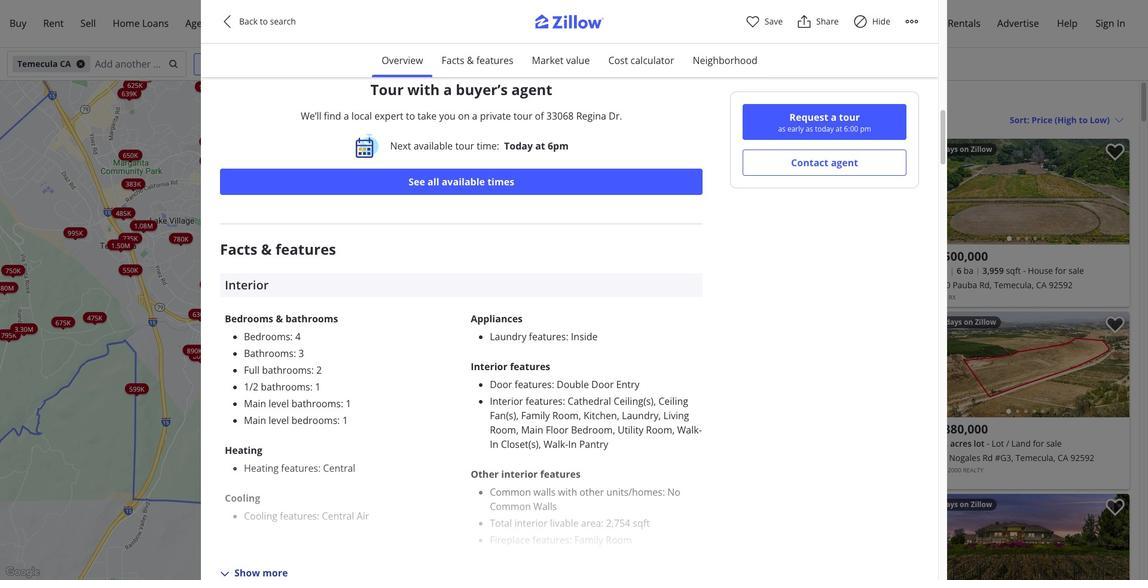 Task type: locate. For each thing, give the bounding box(es) containing it.
1 vertical spatial common
[[490, 500, 531, 513]]

interior up 670k link
[[225, 277, 269, 293]]

room, down fan(s),
[[490, 423, 519, 436]]

ca left remove tag "icon"
[[60, 58, 71, 69]]

facts down 3d tour 1.08m
[[220, 239, 257, 259]]

chevron left image down the 80
[[715, 185, 730, 199]]

advertise link
[[989, 10, 1048, 38]]

main navigation
[[0, 0, 1148, 48]]

chevron down image inside 'show more' button
[[220, 569, 230, 579]]

37028 de portola rd, temecula, ca 92592 image
[[922, 494, 1130, 580]]

550k left 840k link
[[370, 288, 385, 297]]

new
[[303, 268, 313, 274]]

1 horizontal spatial chevron down image
[[1115, 115, 1124, 125]]

search image
[[169, 59, 178, 69]]

36400 de portola rd, temecula, ca 92592 image
[[709, 139, 917, 245]]

670k link
[[246, 309, 270, 320]]

chevron left image down the 490
[[928, 357, 942, 372]]

skip link list tab list
[[372, 44, 767, 78]]

1 vertical spatial interior
[[515, 517, 548, 530]]

zillow logo image
[[526, 14, 622, 35]]

interior down laundry
[[471, 360, 508, 373]]

sale right the house
[[1069, 265, 1084, 276]]

0 vertical spatial chevron down image
[[1115, 115, 1124, 125]]

0 vertical spatial save this home image
[[893, 144, 912, 161]]

0 horizontal spatial walk-
[[544, 438, 568, 451]]

chevron left image inside 'property images, use arrow keys to navigate, image 1 of 21' group
[[715, 185, 730, 199]]

central for central air
[[322, 509, 354, 523]]

2 vertical spatial tour
[[228, 330, 240, 335]]

550k link down 735k link
[[119, 264, 142, 275]]

0 horizontal spatial temecula
[[17, 58, 58, 69]]

1.86m
[[362, 142, 381, 151]]

1 vertical spatial 875k
[[322, 369, 338, 378]]

785k inside 785k 790k 790k
[[295, 351, 310, 360]]

2 horizontal spatial &
[[467, 54, 474, 67]]

zillow for 68 days on zillow
[[971, 499, 992, 510]]

on right 41
[[960, 144, 969, 154]]

total
[[490, 517, 512, 530]]

785k down 2 at the left of the page
[[319, 392, 334, 401]]

facts
[[442, 54, 465, 67], [220, 239, 257, 259]]

days right 41
[[942, 144, 958, 154]]

650k link right new
[[325, 271, 349, 282]]

zillow right 68
[[971, 499, 992, 510]]

0 vertical spatial sale
[[1069, 265, 1084, 276]]

temecula inside main content
[[712, 92, 767, 108]]

today
[[815, 124, 834, 134]]

sqft inside total interior livable area : 2,754 sqft fireplace features : family room
[[633, 517, 650, 530]]

1 common from the top
[[490, 486, 531, 499]]

675k link
[[51, 316, 75, 327]]

785k link down "4" on the bottom of page
[[291, 351, 314, 361]]

bedrooms down 680k at the left bottom of the page
[[244, 330, 290, 343]]

800k link
[[337, 194, 361, 205], [275, 269, 299, 279], [189, 350, 212, 361], [300, 373, 324, 384]]

1 horizontal spatial 1.50m
[[199, 82, 218, 91]]

0 horizontal spatial 1.50m link
[[107, 239, 134, 250]]

family
[[521, 409, 550, 422], [575, 533, 603, 547]]

0 horizontal spatial 625k
[[127, 80, 143, 89]]

759k
[[334, 239, 350, 248]]

2 chevron left image from the top
[[928, 540, 942, 554]]

walk- down "floor"
[[544, 438, 568, 451]]

all
[[428, 175, 439, 188]]

1 vertical spatial 785k link
[[315, 385, 343, 401]]

help link
[[1049, 10, 1086, 38]]

599k link
[[125, 383, 149, 394]]

facts right chevron down image
[[442, 54, 465, 67]]

chevron left image for 80 days on zillow
[[715, 185, 730, 199]]

799k 800k
[[289, 247, 320, 383]]

1 vertical spatial 785k
[[319, 392, 334, 401]]

550k up 3d tour 1.08m
[[265, 199, 281, 208]]

1 horizontal spatial 785k
[[319, 392, 334, 401]]

3d left 569k
[[221, 330, 227, 335]]

0 vertical spatial 92592
[[1049, 279, 1073, 291]]

550k down 799k
[[291, 274, 307, 283]]

2.25m link
[[340, 157, 368, 168]]

639k
[[122, 89, 137, 98], [264, 245, 280, 254]]

central left air
[[322, 509, 354, 523]]

2 horizontal spatial in
[[1117, 17, 1126, 30]]

650k up the 383k link
[[123, 150, 138, 159]]

3d inside the 3d tour 849k
[[330, 313, 335, 319]]

0 horizontal spatial sale
[[1047, 438, 1062, 449]]

490
[[931, 317, 944, 327]]

sign in link
[[1087, 10, 1134, 38]]

0 vertical spatial interior
[[501, 468, 538, 481]]

temecula left remove tag "icon"
[[17, 58, 58, 69]]

3d inside 3d tour 1.08m
[[346, 221, 352, 227]]

2,754
[[606, 517, 630, 530]]

chevron right image inside 'property images, use arrow keys to navigate, image 1 of 5' group
[[1109, 357, 1124, 372]]

tour down homes
[[839, 111, 860, 124]]

1 vertical spatial 625k link
[[243, 246, 267, 256]]

0 vertical spatial sqft
[[1006, 265, 1021, 276]]

890k
[[187, 345, 202, 354]]

bds
[[934, 265, 948, 276]]

790k link right 845k link
[[318, 408, 342, 419]]

ca down the house
[[1036, 279, 1047, 291]]

735k link
[[118, 233, 142, 243]]

facts & features inside button
[[442, 54, 513, 67]]

days right 68
[[942, 499, 958, 510]]

on right the 80
[[747, 144, 756, 154]]

save this home image
[[893, 144, 912, 161], [1106, 316, 1125, 334]]

1 vertical spatial at
[[535, 139, 545, 152]]

1 vertical spatial facts
[[220, 239, 257, 259]]

675k
[[55, 317, 71, 326]]

zillow for 80 days on zillow
[[758, 144, 780, 154]]

1 vertical spatial -
[[987, 438, 990, 449]]

785k
[[295, 351, 310, 360], [319, 392, 334, 401]]

550k inside new 550k
[[291, 274, 307, 283]]

link
[[206, 119, 235, 135], [205, 135, 248, 151], [253, 147, 282, 163], [331, 223, 359, 240], [205, 343, 234, 359], [333, 346, 362, 362], [321, 374, 349, 391]]

2 vertical spatial 3d
[[221, 330, 227, 335]]

4
[[295, 330, 301, 343]]

central inside heating heating features : central
[[323, 462, 355, 475]]

0 vertical spatial &
[[467, 54, 474, 67]]

inside
[[571, 330, 598, 343]]

639k for 639k link to the bottom
[[264, 245, 280, 254]]

on right the 490
[[964, 317, 973, 327]]

0 vertical spatial -
[[1023, 265, 1026, 276]]

realty
[[927, 293, 947, 301], [963, 466, 984, 474]]

0 vertical spatial 639k link
[[117, 88, 141, 98]]

bedrooms
[[225, 312, 273, 325], [244, 330, 290, 343]]

650k link up the 383k link
[[118, 149, 142, 160]]

1 horizontal spatial 3d
[[330, 313, 335, 319]]

available down take
[[414, 139, 453, 152]]

search
[[270, 16, 296, 27]]

fan(s),
[[490, 409, 519, 422]]

1 horizontal spatial -
[[1023, 265, 1026, 276]]

tour left of
[[514, 109, 533, 123]]

at right 950k
[[535, 139, 545, 152]]

cooling cooling features : central air
[[225, 492, 369, 523]]

39100
[[927, 279, 951, 291]]

private
[[480, 109, 511, 123]]

available right the all at the top left of the page
[[442, 175, 485, 188]]

on for 490
[[964, 317, 973, 327]]

0
[[927, 452, 931, 463]]

share image
[[797, 14, 812, 29]]

1 horizontal spatial for
[[1055, 265, 1067, 276]]

1 vertical spatial with
[[558, 486, 577, 499]]

homes
[[832, 92, 873, 108]]

sqft inside main content
[[1006, 265, 1021, 276]]

785k for 785k
[[319, 392, 334, 401]]

chevron right image
[[1109, 540, 1124, 554]]

699k link
[[307, 250, 331, 260], [315, 313, 338, 323]]

central right 700k
[[323, 462, 355, 475]]

appliances
[[471, 312, 523, 325]]

with up take
[[407, 79, 440, 99]]

show
[[234, 567, 260, 580]]

2 horizontal spatial 3d
[[346, 221, 352, 227]]

1 vertical spatial temecula,
[[1016, 452, 1056, 463]]

0 horizontal spatial 625k link
[[123, 79, 147, 90]]

785k for 785k 790k 790k
[[295, 351, 310, 360]]

tour for 849k
[[336, 313, 348, 319]]

799k link
[[285, 246, 309, 257]]

in left closet(s),
[[490, 438, 498, 451]]

0 horizontal spatial &
[[261, 239, 272, 259]]

0 vertical spatial tour
[[353, 221, 364, 227]]

sale up 0 los nogales rd #g3, temecula, ca 92592 link
[[1047, 438, 1062, 449]]

interior inside total interior livable area : 2,754 sqft fireplace features : family room
[[515, 517, 548, 530]]

more image
[[905, 14, 919, 29]]

chevron right image
[[897, 185, 911, 199], [1109, 185, 1124, 199], [1109, 357, 1124, 372]]

chevron left image down 41
[[928, 185, 942, 199]]

property images, use arrow keys to navigate, image 1 of 69 group
[[922, 494, 1130, 580]]

level down 845k
[[269, 414, 289, 427]]

level down 669k
[[269, 397, 289, 410]]

zillow down 39100 pauba rd, temecula, ca 92592 realty rx
[[975, 317, 996, 327]]

550k link left 840k
[[365, 287, 389, 298]]

realty down 39100
[[927, 293, 947, 301]]

0 vertical spatial 625k
[[127, 80, 143, 89]]

hide image
[[853, 14, 868, 29]]

688k
[[206, 155, 222, 164]]

1 vertical spatial 3d
[[330, 313, 335, 319]]

0 vertical spatial realty
[[927, 293, 947, 301]]

1 vertical spatial 1.50m
[[111, 240, 130, 249]]

zillow for 490 days on zillow
[[975, 317, 996, 327]]

to left take
[[406, 109, 415, 123]]

family inside total interior livable area : 2,754 sqft fireplace features : family room
[[575, 533, 603, 547]]

0 horizontal spatial sqft
[[633, 517, 650, 530]]

loans
[[142, 17, 169, 30]]

in right sign
[[1117, 17, 1126, 30]]

1 vertical spatial save this home image
[[1106, 316, 1125, 334]]

3d for 540k
[[221, 330, 227, 335]]

for right land
[[1033, 438, 1044, 449]]

790k right 700k
[[312, 468, 327, 477]]

: inside heating heating features : central
[[318, 462, 321, 475]]

1 horizontal spatial temecula
[[712, 92, 767, 108]]

regina
[[576, 109, 606, 123]]

550k link down 799k
[[281, 270, 304, 281]]

1.20m link
[[338, 186, 365, 197]]

900k link
[[241, 364, 265, 375]]

0 vertical spatial 1
[[315, 380, 321, 393]]

tour inside "3d tour 540k"
[[228, 330, 240, 335]]

interior down walls
[[515, 517, 548, 530]]

0 horizontal spatial in
[[490, 438, 498, 451]]

with right walls
[[558, 486, 577, 499]]

0 horizontal spatial 3d
[[221, 330, 227, 335]]

realty down nogales
[[963, 466, 984, 474]]

1 chevron left image from the top
[[928, 357, 942, 372]]

to right back
[[260, 16, 268, 27]]

1 vertical spatial for
[[1033, 438, 1044, 449]]

2 horizontal spatial 1.50m link
[[246, 290, 273, 301]]

google image
[[3, 565, 42, 580]]

475k link
[[83, 312, 107, 323]]

/
[[1006, 438, 1009, 449]]

785k down "4" on the bottom of page
[[295, 351, 310, 360]]

clear field image
[[167, 59, 176, 69]]

temecula for temecula ca luxury homes
[[712, 92, 767, 108]]

interior for other
[[501, 468, 538, 481]]

1 vertical spatial tour
[[336, 313, 348, 319]]

1 horizontal spatial chevron left image
[[715, 185, 730, 199]]

3d right 799k 800k
[[330, 313, 335, 319]]

1 vertical spatial 790k link
[[307, 467, 331, 478]]

tour inside 3d tour 1.08m
[[353, 221, 364, 227]]

bedrooms up 569k
[[225, 312, 273, 325]]

- inside $5,880,000 48.52 acres lot - lot / land for sale
[[987, 438, 990, 449]]

bathrooms up "4" on the bottom of page
[[286, 312, 338, 325]]

11.0m
[[508, 198, 527, 207]]

688k link
[[202, 154, 226, 165]]

chevron left image for 68 days on zillow
[[928, 540, 942, 554]]

family down area
[[575, 533, 603, 547]]

nogales
[[949, 452, 981, 463]]

790k link up cooling cooling features : central air
[[307, 467, 331, 478]]

600k link
[[252, 242, 276, 253]]

1 save this home image from the top
[[1106, 144, 1125, 161]]

0 vertical spatial 1.50m link
[[195, 81, 222, 92]]

tour for request a tour as early as today at 6:00 pm
[[839, 111, 860, 124]]

#g3,
[[995, 452, 1014, 463]]

days for 490
[[946, 317, 962, 327]]

ca right #g3,
[[1058, 452, 1068, 463]]

chevron down image
[[428, 59, 438, 69]]

780k
[[173, 234, 188, 243]]

0 vertical spatial level
[[269, 397, 289, 410]]

heating
[[225, 444, 262, 457], [244, 462, 279, 475]]

41 days on zillow
[[931, 144, 992, 154]]

times
[[488, 175, 514, 188]]

2 vertical spatial &
[[276, 312, 283, 325]]

chevron left image for 41 days on zillow
[[928, 185, 942, 199]]

650k right new
[[329, 272, 345, 281]]

features inside cooling cooling features : central air
[[280, 509, 317, 523]]

485k
[[116, 208, 131, 217]]

3d tour 1.08m
[[134, 221, 364, 230]]

0 horizontal spatial tour
[[455, 139, 474, 152]]

sqft up 39100 pauba rd, temecula, ca 92592 link
[[1006, 265, 1021, 276]]

closet(s),
[[501, 438, 541, 451]]

chevron left image inside property images, use arrow keys to navigate, image 1 of 41 group
[[928, 185, 942, 199]]

at
[[836, 124, 842, 134], [535, 139, 545, 152]]

zillow right 41
[[971, 144, 992, 154]]

550k for 550k link on top of 3d tour 1.08m
[[265, 199, 281, 208]]

0 horizontal spatial chevron down image
[[220, 569, 230, 579]]

1 vertical spatial level
[[269, 414, 289, 427]]

chevron right image for $5,880,000
[[1109, 357, 1124, 372]]

785k 790k 790k
[[295, 351, 338, 477]]

on right 68
[[960, 499, 969, 510]]

family down interior features : on the left of page
[[521, 409, 550, 422]]

3d inside "3d tour 540k"
[[221, 330, 227, 335]]

zillow
[[758, 144, 780, 154], [971, 144, 992, 154], [975, 317, 996, 327], [971, 499, 992, 510]]

1 vertical spatial sqft
[[633, 517, 650, 530]]

temecula inside filters element
[[17, 58, 58, 69]]

common up total
[[490, 500, 531, 513]]

0 vertical spatial 785k link
[[291, 351, 314, 361]]

as left "early"
[[778, 124, 786, 134]]

for right the house
[[1055, 265, 1067, 276]]

tour inside request a tour as early as today at 6:00 pm
[[839, 111, 860, 124]]

walk- down living
[[677, 423, 702, 436]]

map region
[[0, 45, 851, 580]]

0 vertical spatial common
[[490, 486, 531, 499]]

hide
[[872, 16, 891, 27]]

days right the 80
[[729, 144, 745, 154]]

& inside the bedrooms & bathrooms bedrooms : 4 bathrooms : 3 full bathrooms : 2 1/2 bathrooms : 1 main level bathrooms : 1 main level bedrooms : 1
[[276, 312, 283, 325]]

615k
[[248, 231, 263, 240]]

1m
[[458, 123, 468, 132]]

1 vertical spatial 625k
[[247, 247, 263, 256]]

1 horizontal spatial 639k
[[264, 245, 280, 254]]

remove tag image
[[76, 59, 85, 69]]

days right the 490
[[946, 317, 962, 327]]

agent down 6:00
[[831, 156, 858, 169]]

2 horizontal spatial room,
[[646, 423, 675, 436]]

features inside total interior livable area : 2,754 sqft fireplace features : family room
[[533, 533, 570, 547]]

for inside $5,880,000 48.52 acres lot - lot / land for sale
[[1033, 438, 1044, 449]]

39100 pauba rd, temecula, ca 92592 link
[[927, 278, 1125, 292]]

agent finder link
[[177, 10, 249, 38]]

contact
[[791, 156, 829, 169]]

at left 6:00
[[836, 124, 842, 134]]

facts & features
[[442, 54, 513, 67], [220, 239, 336, 259]]

790k right 845k link
[[323, 409, 338, 418]]

interior for interior
[[225, 277, 269, 293]]

no common walls
[[490, 486, 681, 513]]

interior down closet(s),
[[501, 468, 538, 481]]

a right 1m link
[[472, 109, 478, 123]]

to
[[260, 16, 268, 27], [406, 109, 415, 123]]

1 vertical spatial interior
[[471, 360, 508, 373]]

main content
[[700, 81, 1139, 580]]

tour down 1m link
[[455, 139, 474, 152]]

0 vertical spatial bedrooms
[[225, 312, 273, 325]]

1 vertical spatial facts & features
[[220, 239, 336, 259]]

799k
[[289, 247, 305, 256]]

chevron right image for $9,500,000
[[1109, 185, 1124, 199]]

1 horizontal spatial tour
[[336, 313, 348, 319]]

550k for 550k link underneath 799k
[[285, 271, 300, 280]]

0 vertical spatial chevron left image
[[928, 357, 942, 372]]

$5,880,000 48.52 acres lot - lot / land for sale
[[927, 421, 1062, 449]]

383k
[[126, 179, 141, 188]]

1.50m
[[199, 82, 218, 91], [111, 240, 130, 249], [250, 291, 269, 300]]

other
[[580, 486, 604, 499]]

temecula up results
[[712, 92, 767, 108]]

0 vertical spatial to
[[260, 16, 268, 27]]

sale inside $5,880,000 48.52 acres lot - lot / land for sale
[[1047, 438, 1062, 449]]

agent up of
[[512, 79, 552, 99]]

1 horizontal spatial &
[[276, 312, 283, 325]]

1 vertical spatial 1
[[346, 397, 351, 410]]

tour for 540k
[[228, 330, 240, 335]]

home loans link
[[104, 10, 177, 38]]

1 horizontal spatial as
[[806, 124, 813, 134]]

sqft right 2,754 on the right bottom of the page
[[633, 517, 650, 530]]

agent
[[185, 17, 211, 30]]

tour inside the 3d tour 849k
[[336, 313, 348, 319]]

los
[[934, 452, 947, 463]]

common down 'other interior features'
[[490, 486, 531, 499]]

chevron left image
[[928, 357, 942, 372], [928, 540, 942, 554]]

in down "floor"
[[568, 438, 577, 451]]

interior for interior features
[[471, 360, 508, 373]]

days for 80
[[729, 144, 745, 154]]

485k link
[[112, 207, 135, 218]]

- up 39100 pauba rd, temecula, ca 92592 link
[[1023, 265, 1026, 276]]

chevron left image left back
[[220, 14, 234, 29]]

1 vertical spatial 699k link
[[315, 313, 338, 323]]

chevron left image
[[220, 14, 234, 29], [715, 185, 730, 199], [928, 185, 942, 199]]

1 vertical spatial save this home image
[[1106, 499, 1125, 516]]

central inside cooling cooling features : central air
[[322, 509, 354, 523]]

bathrooms down "3"
[[262, 364, 311, 377]]

3d up 759k link
[[346, 221, 352, 227]]

680k link
[[253, 320, 277, 331]]

550k left new
[[285, 271, 300, 280]]

door up cathedral
[[592, 378, 614, 391]]

2 common from the top
[[490, 500, 531, 513]]

room, up "floor"
[[552, 409, 581, 422]]

on up 1m
[[458, 109, 470, 123]]

chevron left image inside 'property images, use arrow keys to navigate, image 1 of 5' group
[[928, 357, 942, 372]]

0 horizontal spatial family
[[521, 409, 550, 422]]

faster time image
[[354, 133, 381, 159]]

property images, use arrow keys to navigate, image 1 of 21 group
[[709, 139, 917, 245]]

room, down living
[[646, 423, 675, 436]]

2.58m
[[204, 280, 223, 289]]

0 vertical spatial 875k link
[[385, 292, 408, 302]]

700k link
[[291, 460, 315, 470]]

1 vertical spatial 639k
[[264, 245, 280, 254]]

1 horizontal spatial to
[[406, 109, 415, 123]]

temecula, down land
[[1016, 452, 1056, 463]]

3d
[[346, 221, 352, 227], [330, 313, 335, 319], [221, 330, 227, 335]]

0 vertical spatial for
[[1055, 265, 1067, 276]]

ca inside 39100 pauba rd, temecula, ca 92592 realty rx
[[1036, 279, 1047, 291]]

ba
[[964, 265, 974, 276]]

door down the interior features
[[490, 378, 512, 391]]

save this home image
[[1106, 144, 1125, 161], [1106, 499, 1125, 516]]

995k
[[68, 228, 83, 237]]

1 vertical spatial chevron down image
[[220, 569, 230, 579]]

you
[[439, 109, 456, 123]]

area
[[581, 517, 601, 530]]

rd,
[[980, 279, 992, 291]]

chevron down image
[[1115, 115, 1124, 125], [220, 569, 230, 579]]

875k
[[389, 293, 404, 302], [322, 369, 338, 378]]

interior up fan(s),
[[490, 395, 523, 408]]

1 horizontal spatial agent
[[831, 156, 858, 169]]



Task type: vqa. For each thing, say whether or not it's contained in the screenshot.


Task type: describe. For each thing, give the bounding box(es) containing it.
0 los nogales rd #g3, temecula, ca 92592 image
[[922, 312, 1130, 417]]

5.20m
[[443, 182, 462, 191]]

2 vertical spatial 1
[[342, 414, 348, 427]]

expert
[[375, 109, 403, 123]]

0 vertical spatial heating
[[225, 444, 262, 457]]

1 horizontal spatial 785k link
[[315, 385, 343, 401]]

1 horizontal spatial 625k link
[[243, 246, 267, 256]]

walls
[[534, 486, 556, 499]]

tour
[[371, 79, 404, 99]]

in inside 'link'
[[1117, 17, 1126, 30]]

3d tour link
[[335, 220, 367, 236]]

795k
[[1, 330, 16, 339]]

3d for 849k
[[330, 313, 335, 319]]

0 horizontal spatial 639k link
[[117, 88, 141, 98]]

bathrooms
[[244, 347, 294, 360]]

569k link
[[225, 331, 248, 341]]

0 horizontal spatial 785k link
[[291, 351, 314, 361]]

9.50m link
[[546, 289, 573, 299]]

585k link
[[227, 369, 251, 380]]

0 horizontal spatial 650k
[[123, 150, 138, 159]]

1 vertical spatial 639k link
[[260, 244, 284, 255]]

3.10m
[[346, 131, 365, 140]]

local
[[352, 109, 372, 123]]

0 los nogales rd #g3, temecula, ca 92592 remax 2000 realty
[[927, 452, 1095, 474]]

0 los nogales rd #g3, temecula, ca 92592 link
[[927, 451, 1125, 465]]

lot
[[992, 438, 1004, 449]]

1 vertical spatial &
[[261, 239, 272, 259]]

sell link
[[72, 10, 104, 38]]

interior for total
[[515, 517, 548, 530]]

92592 inside 0 los nogales rd #g3, temecula, ca 92592 remax 2000 realty
[[1071, 452, 1095, 463]]

market value button
[[522, 44, 599, 77]]

0 horizontal spatial to
[[260, 16, 268, 27]]

2 as from the left
[[806, 124, 813, 134]]

value
[[566, 54, 590, 67]]

market value
[[532, 54, 590, 67]]

buyer's
[[456, 79, 508, 99]]

0 horizontal spatial at
[[535, 139, 545, 152]]

1 vertical spatial heating
[[244, 462, 279, 475]]

0 vertical spatial cooling
[[225, 492, 260, 505]]

a right find
[[344, 109, 349, 123]]

save button
[[746, 14, 783, 29]]

1 horizontal spatial 875k link
[[385, 292, 408, 302]]

next available tour time: today at 6pm
[[390, 139, 569, 152]]

41
[[931, 144, 940, 154]]

0 vertical spatial 790k link
[[318, 408, 342, 419]]

central for central
[[323, 462, 355, 475]]

0 vertical spatial 699k
[[311, 250, 327, 259]]

0 horizontal spatial room,
[[490, 423, 519, 436]]

6 ba
[[957, 265, 974, 276]]

laundry,
[[622, 409, 661, 422]]

1 door from the left
[[490, 378, 512, 391]]

900k
[[245, 365, 261, 374]]

1 horizontal spatial tour
[[514, 109, 533, 123]]

facts inside button
[[442, 54, 465, 67]]

1 as from the left
[[778, 124, 786, 134]]

569k
[[229, 332, 244, 341]]

1.86m link
[[358, 141, 385, 152]]

2 level from the top
[[269, 414, 289, 427]]

we'll find a local expert to take you on a private tour of 33068 regina dr .
[[301, 109, 622, 123]]

92592 inside 39100 pauba rd, temecula, ca 92592 realty rx
[[1049, 279, 1073, 291]]

0 vertical spatial 790k
[[323, 409, 338, 418]]

days for 68
[[942, 499, 958, 510]]

new 550k
[[291, 268, 313, 283]]

800k inside 799k 800k
[[305, 374, 320, 383]]

chevron down image inside main content
[[1115, 115, 1124, 125]]

950k
[[519, 150, 535, 159]]

on for 68
[[960, 499, 969, 510]]

manage rentals
[[910, 17, 981, 30]]

1 horizontal spatial with
[[558, 486, 577, 499]]

features inside button
[[476, 54, 513, 67]]

temecula, inside 0 los nogales rd #g3, temecula, ca 92592 remax 2000 realty
[[1016, 452, 1056, 463]]

rentals
[[948, 17, 981, 30]]

645k
[[597, 121, 612, 130]]

80 days on zillow
[[719, 144, 780, 154]]

1 horizontal spatial room,
[[552, 409, 581, 422]]

0 horizontal spatial 875k
[[322, 369, 338, 378]]

1 vertical spatial 790k
[[312, 468, 327, 477]]

days for 41
[[942, 144, 958, 154]]

0 horizontal spatial chevron left image
[[220, 14, 234, 29]]

1 vertical spatial to
[[406, 109, 415, 123]]

845k link
[[278, 400, 301, 411]]

available inside button
[[442, 175, 485, 188]]

2.25m
[[345, 158, 364, 167]]

645k link
[[592, 120, 616, 131]]

2 vertical spatial 1.50m
[[250, 291, 269, 300]]

interior for interior features :
[[490, 395, 523, 408]]

features inside heating heating features : central
[[281, 462, 318, 475]]

0 horizontal spatial 875k link
[[318, 368, 342, 379]]

585k
[[231, 370, 247, 379]]

0 horizontal spatial agent
[[512, 79, 552, 99]]

heart image
[[746, 14, 760, 29]]

669k
[[272, 375, 288, 384]]

550k link down 569k link
[[220, 342, 244, 353]]

2 save this home image from the top
[[1106, 499, 1125, 516]]

: inside appliances laundry features : inside
[[566, 330, 569, 343]]

1 horizontal spatial 650k
[[329, 272, 345, 281]]

39100 pauba rd, temecula, ca 92592 realty rx
[[927, 279, 1073, 301]]

1.25m link
[[433, 140, 460, 150]]

0 vertical spatial 625k link
[[123, 79, 147, 90]]

temecula for temecula ca
[[17, 58, 58, 69]]

a up you
[[443, 79, 452, 99]]

find
[[324, 109, 341, 123]]

full
[[244, 364, 260, 377]]

1 vertical spatial cooling
[[244, 509, 277, 523]]

9.50m
[[550, 290, 569, 299]]

family inside cathedral ceiling(s), ceiling fan(s), family room, kitchen, laundry, living room, main floor bedroom, utility room, walk- in closet(s), walk-in pantry
[[521, 409, 550, 422]]

no
[[668, 486, 681, 499]]

1 vertical spatial walk-
[[544, 438, 568, 451]]

back
[[239, 16, 258, 27]]

635k link
[[275, 236, 299, 246]]

ca left luxury
[[771, 92, 786, 108]]

1 vertical spatial 699k
[[319, 313, 334, 322]]

finder
[[214, 17, 240, 30]]

1 vertical spatial bedrooms
[[244, 330, 290, 343]]

635k
[[279, 236, 295, 245]]

0 vertical spatial 699k link
[[307, 250, 331, 260]]

1 horizontal spatial 650k link
[[325, 271, 349, 282]]

main inside cathedral ceiling(s), ceiling fan(s), family room, kitchen, laundry, living room, main floor bedroom, utility room, walk- in closet(s), walk-in pantry
[[521, 423, 543, 436]]

overview button
[[372, 44, 433, 77]]

home loans
[[113, 17, 169, 30]]

1.20m
[[342, 187, 361, 196]]

property images, use arrow keys to navigate, image 1 of 5 group
[[922, 312, 1130, 420]]

0 horizontal spatial 650k link
[[118, 149, 142, 160]]

tour for next available tour time: today at 6pm
[[455, 139, 474, 152]]

550k for 550k link below 569k link
[[225, 343, 240, 352]]

interior features :
[[490, 395, 568, 408]]

see all available times
[[409, 175, 514, 188]]

2 door from the left
[[592, 378, 614, 391]]

cathedral
[[568, 395, 611, 408]]

help
[[1057, 17, 1078, 30]]

735k
[[123, 234, 138, 243]]

0 horizontal spatial with
[[407, 79, 440, 99]]

temecula, inside 39100 pauba rd, temecula, ca 92592 realty rx
[[994, 279, 1034, 291]]

759k link
[[330, 238, 354, 249]]

1 vertical spatial 1.50m link
[[107, 239, 134, 250]]

1 horizontal spatial save this home image
[[1106, 316, 1125, 334]]

agent inside button
[[831, 156, 858, 169]]

1 level from the top
[[269, 397, 289, 410]]

chevron left image for 490 days on zillow
[[928, 357, 942, 372]]

1.25m
[[437, 140, 456, 149]]

features inside appliances laundry features : inside
[[529, 330, 566, 343]]

639k for leftmost 639k link
[[122, 89, 137, 98]]

ca inside filters element
[[60, 58, 71, 69]]

on for 41
[[960, 144, 969, 154]]

550k for 550k link underneath 735k link
[[123, 265, 138, 274]]

: inside cooling cooling features : central air
[[317, 509, 319, 523]]

0 horizontal spatial 1.50m
[[111, 240, 130, 249]]

cost
[[608, 54, 628, 67]]

share
[[816, 16, 839, 27]]

825k
[[385, 291, 400, 300]]

on for 80
[[747, 144, 756, 154]]

a inside request a tour as early as today at 6:00 pm
[[831, 111, 837, 124]]

0 horizontal spatial save this home image
[[893, 144, 912, 161]]

rent link
[[35, 10, 72, 38]]

- house for sale
[[1023, 265, 1084, 276]]

840k
[[390, 297, 405, 306]]

0 horizontal spatial facts
[[220, 239, 257, 259]]

floor
[[546, 423, 569, 436]]

39100 pauba rd, temecula, ca 92592 image
[[922, 139, 1130, 245]]

0 vertical spatial available
[[414, 139, 453, 152]]

bathrooms up 845k link
[[261, 380, 310, 393]]

show more link
[[220, 566, 288, 580]]

house
[[1028, 265, 1053, 276]]

bathrooms up bedrooms
[[292, 397, 341, 410]]

725k
[[339, 244, 354, 253]]

1 horizontal spatial walk-
[[677, 423, 702, 436]]

land
[[1012, 438, 1031, 449]]

common inside no common walls
[[490, 500, 531, 513]]

3,959 sqft
[[983, 265, 1021, 276]]

units/homes
[[607, 486, 663, 499]]

zillow for 41 days on zillow
[[971, 144, 992, 154]]

490 days on zillow
[[931, 317, 996, 327]]

ceiling
[[659, 395, 688, 408]]

890k link
[[183, 345, 206, 355]]

550k for 550k link on the left of 840k
[[370, 288, 385, 297]]

550k link up 3d tour 1.08m
[[261, 198, 285, 209]]

see all available times button
[[220, 169, 703, 195]]

main content containing temecula ca luxury homes
[[700, 81, 1139, 580]]

1.64m link
[[609, 109, 636, 119]]

3
[[299, 347, 304, 360]]

670k 675k 680k
[[55, 310, 273, 330]]

today
[[504, 139, 533, 152]]

utility
[[618, 423, 644, 436]]

buy link
[[1, 10, 35, 38]]

realty inside 39100 pauba rd, temecula, ca 92592 realty rx
[[927, 293, 947, 301]]

& inside facts & features button
[[467, 54, 474, 67]]

filters element
[[0, 48, 1148, 81]]

599k
[[129, 384, 144, 393]]

realty inside 0 los nogales rd #g3, temecula, ca 92592 remax 2000 realty
[[963, 466, 984, 474]]

property images, use arrow keys to navigate, image 1 of 41 group
[[922, 139, 1130, 248]]

1.80m
[[253, 289, 271, 298]]

at inside request a tour as early as today at 6:00 pm
[[836, 124, 842, 134]]

1 horizontal spatial in
[[568, 438, 577, 451]]

double
[[557, 378, 589, 391]]

795k link
[[0, 329, 21, 340]]

dr
[[609, 109, 620, 123]]

ca inside 0 los nogales rd #g3, temecula, ca 92592 remax 2000 realty
[[1058, 452, 1068, 463]]

1 horizontal spatial 1.50m link
[[195, 81, 222, 92]]

0 vertical spatial 1.50m
[[199, 82, 218, 91]]

0 vertical spatial 875k
[[389, 293, 404, 302]]



